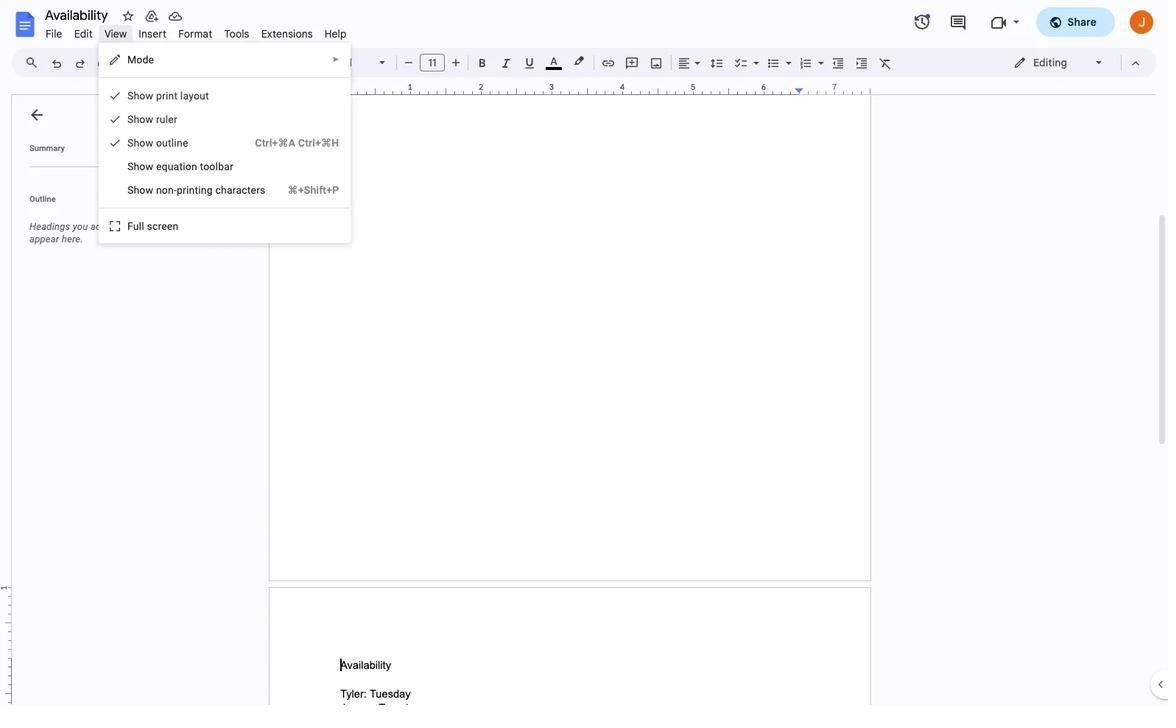 Task type: locate. For each thing, give the bounding box(es) containing it.
n
[[177, 137, 183, 149]]

⌘+shift+p
[[288, 184, 339, 196]]

format menu item
[[173, 25, 218, 43]]

edit menu item
[[68, 25, 99, 43]]

menu bar
[[40, 19, 353, 43]]

1 vertical spatial e
[[156, 161, 162, 172]]

show up how
[[127, 161, 153, 172]]

e
[[183, 137, 188, 149], [156, 161, 162, 172]]

tools
[[224, 27, 250, 41]]

menu
[[99, 43, 351, 243]]

e right outli
[[183, 137, 188, 149]]

menu bar containing file
[[40, 19, 353, 43]]

uler
[[160, 113, 178, 125]]

rint
[[162, 90, 178, 102]]

e down show outli n e
[[156, 161, 162, 172]]

tools menu item
[[218, 25, 255, 43]]

Rename text field
[[40, 6, 116, 24]]

highlight color image
[[571, 52, 587, 70]]

summary
[[29, 144, 65, 153]]

characters
[[216, 184, 266, 196]]

►
[[333, 55, 340, 63]]

2 show from the top
[[127, 113, 153, 125]]

document outline element
[[12, 95, 212, 705]]

s how non-printing characters
[[127, 184, 266, 196]]

view
[[105, 27, 127, 41]]

the
[[120, 221, 134, 232]]

outline heading
[[12, 194, 212, 214]]

Star checkbox
[[118, 6, 139, 27]]

mode m element
[[127, 54, 159, 66]]

file menu item
[[40, 25, 68, 43]]

show p rint layout
[[127, 90, 209, 102]]

arial option
[[330, 52, 371, 73]]

show left outli
[[127, 137, 153, 149]]

Font size field
[[420, 54, 451, 72]]

0 vertical spatial e
[[183, 137, 188, 149]]

toolbar
[[200, 161, 234, 172]]

show left the p
[[127, 90, 153, 102]]

show for show outli n e
[[127, 137, 153, 149]]

edit
[[74, 27, 93, 41]]

view menu item
[[99, 25, 133, 43]]

how
[[134, 184, 153, 196]]

add
[[91, 221, 107, 232]]

4 show from the top
[[127, 161, 153, 172]]

menu containing m
[[99, 43, 351, 243]]

full screen u element
[[127, 220, 183, 232]]

Menus field
[[18, 52, 51, 73]]

checklist menu image
[[750, 53, 760, 58]]

document
[[136, 221, 180, 232]]

Font size text field
[[421, 54, 444, 71]]

⌘+shift+p element
[[270, 183, 339, 197]]

you
[[73, 221, 88, 232]]

s
[[127, 184, 134, 196]]

show for show r uler
[[127, 113, 153, 125]]

show left r
[[127, 113, 153, 125]]

ctrl+⌘h
[[298, 137, 339, 149]]

f u ll screen
[[127, 220, 179, 232]]

application
[[0, 0, 1169, 705]]

1 show from the top
[[127, 90, 153, 102]]

screen
[[147, 220, 179, 232]]

3 show from the top
[[127, 137, 153, 149]]

show ruler r element
[[127, 113, 182, 125]]

outline
[[29, 195, 56, 204]]

main toolbar
[[43, 0, 898, 696]]

insert image image
[[648, 52, 665, 73]]

show r uler
[[127, 113, 178, 125]]

show
[[127, 90, 153, 102], [127, 113, 153, 125], [127, 137, 153, 149], [127, 161, 153, 172]]

top margin image
[[0, 588, 11, 662]]



Task type: vqa. For each thing, say whether or not it's contained in the screenshot.
border weight option at top
no



Task type: describe. For each thing, give the bounding box(es) containing it.
headings
[[29, 221, 70, 232]]

printing
[[177, 184, 213, 196]]

show outli n e
[[127, 137, 188, 149]]

r
[[156, 113, 160, 125]]

show for show e quation toolbar
[[127, 161, 153, 172]]

show outline n element
[[127, 137, 193, 149]]

show e quation toolbar
[[127, 161, 234, 172]]

help
[[325, 27, 347, 41]]

insert
[[139, 27, 167, 41]]

right margin image
[[796, 83, 870, 94]]

m
[[127, 54, 137, 66]]

f
[[127, 220, 133, 232]]

menu bar banner
[[0, 0, 1169, 705]]

headings you add to the document will appear here.
[[29, 221, 197, 245]]

appear
[[29, 234, 59, 245]]

ctrl+⌘a ctrl+⌘h element
[[238, 136, 339, 150]]

editing
[[1034, 56, 1068, 69]]

here.
[[62, 234, 83, 245]]

application containing share
[[0, 0, 1169, 705]]

ll
[[139, 220, 144, 232]]

will
[[182, 221, 197, 232]]

ctrl+⌘a
[[255, 137, 296, 149]]

ode
[[137, 54, 154, 66]]

show print layout p element
[[127, 90, 214, 102]]

insert menu item
[[133, 25, 173, 43]]

1 horizontal spatial e
[[183, 137, 188, 149]]

bulleted list menu image
[[783, 53, 792, 58]]

layout
[[180, 90, 209, 102]]

summary heading
[[29, 143, 65, 155]]

outli
[[156, 137, 177, 149]]

u
[[133, 220, 139, 232]]

share button
[[1036, 7, 1116, 37]]

show for show p rint layout
[[127, 90, 153, 102]]

mode and view toolbar
[[1003, 48, 1148, 77]]

0 horizontal spatial e
[[156, 161, 162, 172]]

show non-printing characters s element
[[127, 184, 270, 196]]

help menu item
[[319, 25, 353, 43]]

p
[[156, 90, 162, 102]]

quation
[[162, 161, 197, 172]]

format
[[178, 27, 213, 41]]

arial
[[330, 56, 352, 69]]

ctrl+⌘a ctrl+⌘h
[[255, 137, 339, 149]]

extensions
[[261, 27, 313, 41]]

editing button
[[1004, 52, 1115, 74]]

share
[[1068, 15, 1097, 29]]

line & paragraph spacing image
[[709, 52, 725, 73]]

extensions menu item
[[255, 25, 319, 43]]

show equation toolbar e element
[[127, 161, 238, 172]]

to
[[109, 221, 118, 232]]

menu bar inside menu bar banner
[[40, 19, 353, 43]]

m ode
[[127, 54, 154, 66]]

file
[[46, 27, 62, 41]]

text color image
[[546, 52, 562, 70]]

non-
[[156, 184, 177, 196]]



